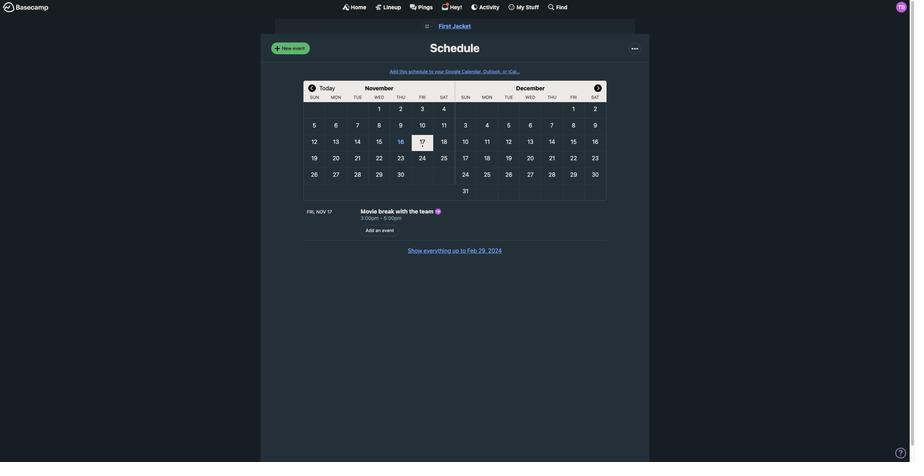 Task type: describe. For each thing, give the bounding box(es) containing it.
everything
[[424, 248, 451, 254]]

break
[[379, 208, 394, 215]]

new event link
[[271, 43, 310, 54]]

tyler black image inside main element
[[896, 2, 907, 13]]

add an event link
[[361, 225, 399, 237]]

calendar,
[[462, 69, 482, 74]]

jacket
[[453, 23, 471, 29]]

add for add this schedule to your google calendar, outlook, or ical…
[[390, 69, 398, 74]]

find button
[[548, 4, 568, 11]]

lineup link
[[375, 4, 401, 11]]

add an event
[[366, 228, 394, 233]]

first jacket
[[439, 23, 471, 29]]

movie
[[361, 208, 377, 215]]

add this schedule to your google calendar, outlook, or ical… link
[[390, 69, 520, 74]]

fri for november
[[419, 95, 426, 100]]

1 horizontal spatial event
[[382, 228, 394, 233]]

my
[[517, 4, 525, 10]]

sun for december
[[461, 95, 470, 100]]

new event
[[282, 45, 305, 51]]

switch accounts image
[[3, 2, 49, 13]]

my stuff button
[[508, 4, 539, 11]]

17
[[327, 209, 332, 215]]

my stuff
[[517, 4, 539, 10]]

show        everything      up to        feb 29, 2024
[[408, 248, 502, 254]]

google
[[445, 69, 461, 74]]

29,
[[479, 248, 487, 254]]

find
[[556, 4, 568, 10]]

december
[[516, 85, 545, 92]]

wed for december
[[526, 95, 535, 100]]

outlook,
[[483, 69, 502, 74]]

3:00pm
[[361, 215, 379, 221]]

0 horizontal spatial event
[[293, 45, 305, 51]]

add for add an event
[[366, 228, 374, 233]]

5:00pm
[[384, 215, 402, 221]]

show
[[408, 248, 422, 254]]

show        everything      up to        feb 29, 2024 button
[[408, 247, 502, 255]]

fri for december
[[571, 95, 577, 100]]

new
[[282, 45, 292, 51]]

main element
[[0, 0, 910, 14]]

•
[[422, 143, 423, 149]]

feb
[[467, 248, 477, 254]]

fri, nov 17
[[307, 209, 332, 215]]

movie break with the team
[[361, 208, 435, 215]]

thu for november
[[396, 95, 405, 100]]

sun for november
[[310, 95, 319, 100]]

an
[[376, 228, 381, 233]]

hey! button
[[442, 3, 462, 11]]

activity
[[479, 4, 499, 10]]

activity link
[[471, 4, 499, 11]]

schedule
[[409, 69, 428, 74]]

tue for november
[[354, 95, 362, 100]]

to for up
[[461, 248, 466, 254]]

-
[[380, 215, 382, 221]]



Task type: vqa. For each thing, say whether or not it's contained in the screenshot.
"Choose Date…" field
no



Task type: locate. For each thing, give the bounding box(es) containing it.
0 vertical spatial add
[[390, 69, 398, 74]]

2 sun from the left
[[461, 95, 470, 100]]

0 horizontal spatial to
[[429, 69, 434, 74]]

0 horizontal spatial add
[[366, 228, 374, 233]]

1 horizontal spatial to
[[461, 248, 466, 254]]

to for schedule
[[429, 69, 434, 74]]

0 horizontal spatial wed
[[374, 95, 384, 100]]

0 horizontal spatial mon
[[331, 95, 341, 100]]

1 sun from the left
[[310, 95, 319, 100]]

1 sat from the left
[[440, 95, 448, 100]]

to right up
[[461, 248, 466, 254]]

2024
[[488, 248, 502, 254]]

sat
[[440, 95, 448, 100], [591, 95, 599, 100]]

thu
[[396, 95, 405, 100], [548, 95, 557, 100]]

pings button
[[410, 4, 433, 11]]

add this schedule to your google calendar, outlook, or ical…
[[390, 69, 520, 74]]

fri
[[419, 95, 426, 100], [571, 95, 577, 100]]

0 horizontal spatial fri
[[419, 95, 426, 100]]

1 vertical spatial to
[[461, 248, 466, 254]]

tue for december
[[505, 95, 513, 100]]

today link
[[319, 81, 335, 95]]

mon down "today"
[[331, 95, 341, 100]]

2 mon from the left
[[482, 95, 492, 100]]

tue
[[354, 95, 362, 100], [505, 95, 513, 100]]

tue right today link
[[354, 95, 362, 100]]

1 horizontal spatial sun
[[461, 95, 470, 100]]

2 sat from the left
[[591, 95, 599, 100]]

sun
[[310, 95, 319, 100], [461, 95, 470, 100]]

tyler black image
[[896, 2, 907, 13], [435, 209, 441, 215]]

1 tue from the left
[[354, 95, 362, 100]]

event right new
[[293, 45, 305, 51]]

the
[[409, 208, 418, 215]]

home
[[351, 4, 366, 10]]

mon
[[331, 95, 341, 100], [482, 95, 492, 100]]

up
[[453, 248, 459, 254]]

home link
[[342, 4, 366, 11]]

your
[[435, 69, 444, 74]]

mon for december
[[482, 95, 492, 100]]

2 tue from the left
[[505, 95, 513, 100]]

0 horizontal spatial tue
[[354, 95, 362, 100]]

this
[[400, 69, 407, 74]]

1 horizontal spatial sat
[[591, 95, 599, 100]]

wed
[[374, 95, 384, 100], [526, 95, 535, 100]]

1 thu from the left
[[396, 95, 405, 100]]

pings
[[418, 4, 433, 10]]

schedule
[[430, 41, 480, 55]]

nov
[[316, 209, 326, 215]]

today
[[319, 85, 335, 92]]

to
[[429, 69, 434, 74], [461, 248, 466, 254]]

1 horizontal spatial add
[[390, 69, 398, 74]]

first
[[439, 23, 451, 29]]

team
[[420, 208, 434, 215]]

0 vertical spatial to
[[429, 69, 434, 74]]

1 horizontal spatial tyler black image
[[896, 2, 907, 13]]

or
[[503, 69, 507, 74]]

ical…
[[508, 69, 520, 74]]

wed down november
[[374, 95, 384, 100]]

add
[[390, 69, 398, 74], [366, 228, 374, 233]]

sun down calendar,
[[461, 95, 470, 100]]

first jacket link
[[439, 23, 471, 29]]

fri,
[[307, 209, 315, 215]]

stuff
[[526, 4, 539, 10]]

0 horizontal spatial sun
[[310, 95, 319, 100]]

sat for november
[[440, 95, 448, 100]]

1 vertical spatial tyler black image
[[435, 209, 441, 215]]

1 horizontal spatial thu
[[548, 95, 557, 100]]

1 horizontal spatial tue
[[505, 95, 513, 100]]

0 vertical spatial event
[[293, 45, 305, 51]]

hey!
[[450, 4, 462, 10]]

event
[[293, 45, 305, 51], [382, 228, 394, 233]]

to left your
[[429, 69, 434, 74]]

wed down december
[[526, 95, 535, 100]]

add left this
[[390, 69, 398, 74]]

sat for december
[[591, 95, 599, 100]]

add left an
[[366, 228, 374, 233]]

lineup
[[384, 4, 401, 10]]

0 horizontal spatial tyler black image
[[435, 209, 441, 215]]

wed for november
[[374, 95, 384, 100]]

november
[[365, 85, 394, 92]]

0 horizontal spatial sat
[[440, 95, 448, 100]]

1 horizontal spatial wed
[[526, 95, 535, 100]]

3:00pm     -     5:00pm
[[361, 215, 402, 221]]

2 thu from the left
[[548, 95, 557, 100]]

mon down the 'outlook,'
[[482, 95, 492, 100]]

mon for november
[[331, 95, 341, 100]]

0 vertical spatial tyler black image
[[896, 2, 907, 13]]

with
[[396, 208, 408, 215]]

1 vertical spatial add
[[366, 228, 374, 233]]

tue down or
[[505, 95, 513, 100]]

to inside button
[[461, 248, 466, 254]]

1 vertical spatial event
[[382, 228, 394, 233]]

2 fri from the left
[[571, 95, 577, 100]]

1 horizontal spatial mon
[[482, 95, 492, 100]]

event right an
[[382, 228, 394, 233]]

1 fri from the left
[[419, 95, 426, 100]]

1 horizontal spatial fri
[[571, 95, 577, 100]]

2 wed from the left
[[526, 95, 535, 100]]

sun left today link
[[310, 95, 319, 100]]

thu for december
[[548, 95, 557, 100]]

1 wed from the left
[[374, 95, 384, 100]]

1 mon from the left
[[331, 95, 341, 100]]

0 horizontal spatial thu
[[396, 95, 405, 100]]



